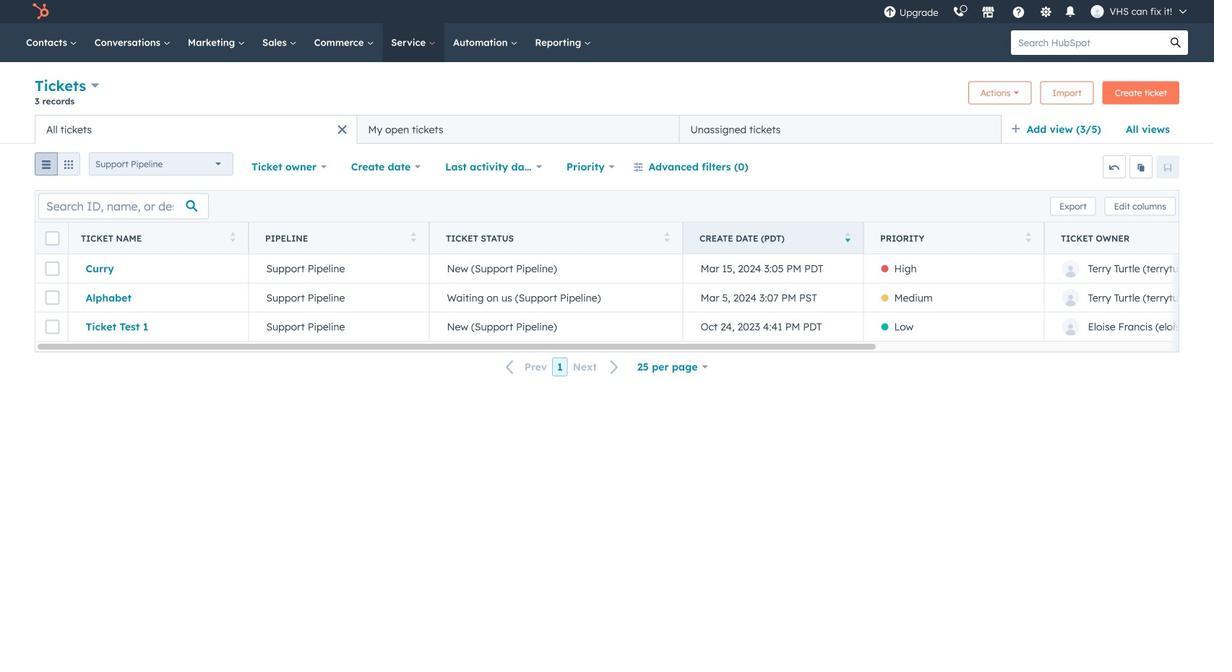 Task type: vqa. For each thing, say whether or not it's contained in the screenshot.
MANAGE TABS popup button at right
no



Task type: locate. For each thing, give the bounding box(es) containing it.
2 horizontal spatial press to sort. image
[[665, 232, 670, 243]]

2 press to sort. image from the left
[[411, 232, 416, 243]]

press to sort. image for third press to sort. element from the left
[[665, 232, 670, 243]]

press to sort. element
[[230, 232, 236, 245], [411, 232, 416, 245], [665, 232, 670, 245], [1026, 232, 1031, 245]]

1 horizontal spatial press to sort. image
[[411, 232, 416, 243]]

0 horizontal spatial press to sort. image
[[230, 232, 236, 243]]

Search HubSpot search field
[[1011, 30, 1164, 55]]

press to sort. image
[[1026, 232, 1031, 243]]

banner
[[35, 75, 1180, 115]]

press to sort. image for second press to sort. element from left
[[411, 232, 416, 243]]

2 press to sort. element from the left
[[411, 232, 416, 245]]

Search ID, name, or description search field
[[38, 193, 209, 219]]

press to sort. image
[[230, 232, 236, 243], [411, 232, 416, 243], [665, 232, 670, 243]]

1 press to sort. image from the left
[[230, 232, 236, 243]]

3 press to sort. image from the left
[[665, 232, 670, 243]]

terry turtle image
[[1091, 5, 1104, 18]]

group
[[35, 153, 80, 181]]

menu
[[876, 0, 1197, 23]]



Task type: describe. For each thing, give the bounding box(es) containing it.
1 press to sort. element from the left
[[230, 232, 236, 245]]

descending sort. press to sort ascending. image
[[845, 232, 851, 243]]

press to sort. image for first press to sort. element from the left
[[230, 232, 236, 243]]

pagination navigation
[[497, 358, 628, 377]]

descending sort. press to sort ascending. element
[[845, 232, 851, 245]]

3 press to sort. element from the left
[[665, 232, 670, 245]]

marketplaces image
[[982, 7, 995, 20]]

4 press to sort. element from the left
[[1026, 232, 1031, 245]]



